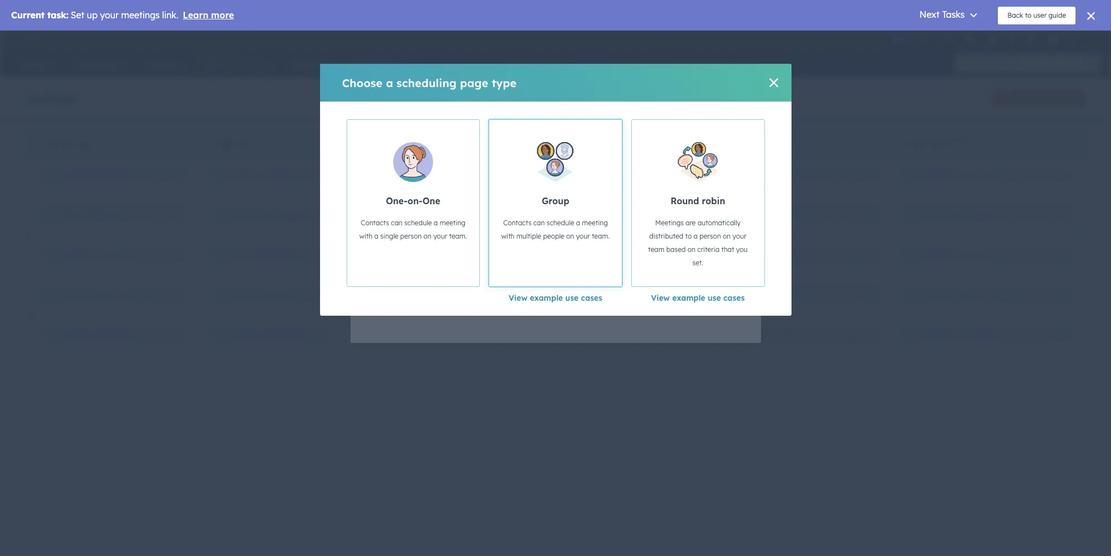 Task type: describe. For each thing, give the bounding box(es) containing it.
menu containing music
[[892, 31, 1099, 48]]

use for the group option
[[566, 293, 579, 303]]

help button
[[984, 31, 1003, 48]]

one-on-one
[[386, 195, 441, 207]]

on inside contacts can schedule a meeting with a single person on your team.
[[424, 232, 432, 240]]

one on one image
[[394, 142, 433, 182]]

round robin
[[671, 195, 726, 207]]

we
[[420, 119, 431, 129]]

none checkbox the group
[[489, 119, 623, 287]]

upgrade image
[[893, 35, 903, 45]]

meeting for set up your personal meeting link
[[593, 86, 666, 108]]

contacts.
[[650, 119, 683, 129]]

myself
[[629, 293, 654, 303]]

contacts for one-on-one
[[361, 219, 389, 227]]

schedule for group
[[547, 219, 575, 227]]

your up you
[[461, 86, 502, 108]]

round robin image
[[678, 142, 719, 182]]

rate
[[951, 139, 968, 148]]

it inside button
[[609, 293, 614, 303]]

contacts for group
[[504, 219, 532, 227]]

none checkbox one on one
[[347, 119, 480, 287]]

choose a scheduling page type
[[342, 76, 517, 90]]

one
[[423, 195, 441, 207]]

we can help you customize your meeting link and share it with contacts.
[[420, 119, 683, 129]]

booked
[[742, 139, 772, 148]]

help image
[[989, 36, 999, 46]]

help me get started button
[[458, 287, 562, 310]]

view example use cases button for the "round robin" checkbox
[[652, 293, 745, 303]]

type
[[492, 76, 517, 90]]

upgrade
[[905, 36, 935, 45]]

meetings for meetings booked
[[704, 139, 740, 148]]

help me get started
[[471, 293, 548, 303]]

0 horizontal spatial link
[[572, 119, 584, 129]]

view example use cases for the "round robin" checkbox
[[652, 293, 745, 303]]

me
[[491, 293, 503, 303]]

view for view example use cases button related to the "round robin" checkbox
[[652, 293, 670, 303]]

single
[[381, 232, 399, 240]]

meetings banner
[[27, 86, 1085, 107]]

up inside button
[[616, 293, 626, 303]]

scheduling inside choose a scheduling page type dialog
[[397, 76, 457, 90]]

music button
[[1042, 31, 1098, 48]]

help
[[449, 119, 464, 129]]

with inside set up your personal meeting link dialog
[[632, 119, 648, 129]]

set up your personal meeting link
[[398, 86, 706, 108]]

0 vertical spatial link
[[672, 86, 706, 108]]

with for group
[[502, 232, 515, 240]]

started
[[520, 293, 548, 303]]

view example use cases button for the group option
[[509, 293, 603, 303]]

notifications image
[[1026, 36, 1036, 46]]

hubspot image
[[20, 33, 33, 46]]

organizer
[[211, 139, 252, 148]]

Round robin checkbox
[[632, 119, 765, 287]]



Task type: vqa. For each thing, say whether or not it's contained in the screenshot.
2nd Press to sort. element from the left Press to sort. image
no



Task type: locate. For each thing, give the bounding box(es) containing it.
team. inside contacts can schedule a meeting with multiple people on your team.
[[592, 232, 610, 240]]

contacts
[[361, 219, 389, 227], [504, 219, 532, 227]]

meetings inside banner
[[27, 91, 77, 105]]

choose a scheduling page type dialog
[[320, 64, 792, 316]]

1 horizontal spatial team.
[[592, 232, 610, 240]]

use for the "round robin" checkbox
[[708, 293, 722, 303]]

cases for the group option's view example use cases button
[[581, 293, 603, 303]]

Search HubSpot search field
[[956, 54, 1092, 73]]

person
[[401, 232, 422, 240]]

with inside contacts can schedule a meeting with a single person on your team.
[[360, 232, 373, 240]]

your inside contacts can schedule a meeting with multiple people on your team.
[[576, 232, 590, 240]]

can
[[433, 119, 447, 129], [391, 219, 403, 227], [534, 219, 545, 227]]

schedule for one-on-one
[[405, 219, 432, 227]]

with for one-on-one
[[360, 232, 373, 240]]

0 horizontal spatial example
[[530, 293, 563, 303]]

1 use from the left
[[566, 293, 579, 303]]

set
[[398, 86, 426, 108]]

can up single
[[391, 219, 403, 227]]

example for the "round robin" checkbox
[[673, 293, 706, 303]]

one-
[[386, 195, 408, 207]]

1 cases from the left
[[581, 293, 603, 303]]

1 horizontal spatial on
[[567, 232, 575, 240]]

None checkbox
[[347, 119, 480, 287], [489, 119, 623, 287]]

1 on from the left
[[424, 232, 432, 240]]

1 vertical spatial it
[[609, 293, 614, 303]]

can up multiple
[[534, 219, 545, 227]]

on right person
[[424, 232, 432, 240]]

your right customize
[[521, 119, 538, 129]]

0 horizontal spatial meetings
[[27, 91, 77, 105]]

1 horizontal spatial cases
[[724, 293, 745, 303]]

meeting inside contacts can schedule a meeting with a single person on your team.
[[440, 219, 466, 227]]

1 horizontal spatial none checkbox
[[489, 119, 623, 287]]

1 horizontal spatial view example use cases button
[[652, 293, 745, 303]]

a inside contacts can schedule a meeting with multiple people on your team.
[[577, 219, 581, 227]]

meeting for contacts can schedule a meeting with multiple people on your team.
[[583, 219, 608, 227]]

and
[[587, 119, 601, 129]]

0 horizontal spatial it
[[609, 293, 614, 303]]

hubspot link
[[13, 33, 42, 46]]

notifications button
[[1021, 31, 1040, 48]]

can for one-on-one
[[391, 219, 403, 227]]

1 vertical spatial link
[[572, 119, 584, 129]]

menu
[[892, 31, 1099, 48]]

with left single
[[360, 232, 373, 240]]

duration
[[447, 139, 483, 148]]

team. right person
[[449, 232, 467, 240]]

group image
[[537, 142, 575, 182]]

0 horizontal spatial up
[[432, 86, 455, 108]]

up up help
[[432, 86, 455, 108]]

0 horizontal spatial with
[[360, 232, 373, 240]]

1 view example use cases from the left
[[509, 293, 603, 303]]

example right myself on the bottom of the page
[[673, 293, 706, 303]]

i'll set it up myself
[[582, 293, 654, 303]]

schedule up person
[[405, 219, 432, 227]]

1 vertical spatial page
[[1060, 94, 1076, 102]]

2 schedule from the left
[[547, 219, 575, 227]]

meetings up meeting
[[27, 91, 77, 105]]

meeting inside contacts can schedule a meeting with multiple people on your team.
[[583, 219, 608, 227]]

group
[[542, 195, 570, 207]]

2 view example use cases from the left
[[652, 293, 745, 303]]

your inside contacts can schedule a meeting with a single person on your team.
[[434, 232, 448, 240]]

share
[[603, 119, 623, 129]]

contacts can schedule a meeting with a single person on your team.
[[360, 219, 467, 240]]

2 on from the left
[[567, 232, 575, 240]]

1 vertical spatial scheduling
[[1024, 94, 1058, 102]]

0 vertical spatial it
[[625, 119, 630, 129]]

team. inside contacts can schedule a meeting with a single person on your team.
[[449, 232, 467, 240]]

choose
[[342, 76, 383, 90]]

2 view from the left
[[652, 293, 670, 303]]

your
[[461, 86, 502, 108], [521, 119, 538, 129], [434, 232, 448, 240], [576, 232, 590, 240]]

view
[[509, 293, 528, 303], [652, 293, 670, 303]]

1 horizontal spatial schedule
[[547, 219, 575, 227]]

on
[[424, 232, 432, 240], [567, 232, 575, 240]]

use
[[566, 293, 579, 303], [708, 293, 722, 303]]

2 use from the left
[[708, 293, 722, 303]]

2 cases from the left
[[724, 293, 745, 303]]

2 team. from the left
[[592, 232, 610, 240]]

name
[[74, 139, 94, 148]]

page inside dialog
[[460, 76, 489, 90]]

scheduling right create
[[1024, 94, 1058, 102]]

can right we
[[433, 119, 447, 129]]

people
[[544, 232, 565, 240]]

with
[[632, 119, 648, 129], [360, 232, 373, 240], [502, 232, 515, 240]]

view for the group option's view example use cases button
[[509, 293, 528, 303]]

0 horizontal spatial page
[[460, 76, 489, 90]]

it
[[625, 119, 630, 129], [609, 293, 614, 303]]

1 example from the left
[[530, 293, 563, 303]]

settings image
[[1007, 35, 1017, 45]]

create scheduling page
[[1001, 94, 1076, 102]]

1 horizontal spatial view example use cases
[[652, 293, 745, 303]]

link
[[672, 86, 706, 108], [572, 119, 584, 129]]

contacts up single
[[361, 219, 389, 227]]

create scheduling page button
[[992, 89, 1085, 107]]

2 view example use cases button from the left
[[652, 293, 745, 303]]

up left myself on the bottom of the page
[[616, 293, 626, 303]]

can inside contacts can schedule a meeting with multiple people on your team.
[[534, 219, 545, 227]]

your right person
[[434, 232, 448, 240]]

meeting
[[41, 139, 72, 148]]

can inside contacts can schedule a meeting with a single person on your team.
[[391, 219, 403, 227]]

scheduling inside create scheduling page button
[[1024, 94, 1058, 102]]

example
[[530, 293, 563, 303], [673, 293, 706, 303]]

a
[[386, 76, 393, 90], [434, 219, 438, 227], [577, 219, 581, 227], [375, 232, 379, 240]]

personal
[[508, 86, 587, 108]]

meetings booked
[[704, 139, 772, 148]]

team. right people
[[592, 232, 610, 240]]

none checkbox containing group
[[489, 119, 623, 287]]

1 horizontal spatial it
[[625, 119, 630, 129]]

music
[[1061, 35, 1081, 44]]

with inside contacts can schedule a meeting with multiple people on your team.
[[502, 232, 515, 240]]

on right people
[[567, 232, 575, 240]]

on-
[[408, 195, 423, 207]]

2 horizontal spatial with
[[632, 119, 648, 129]]

0 horizontal spatial view
[[509, 293, 528, 303]]

on inside contacts can schedule a meeting with multiple people on your team.
[[567, 232, 575, 240]]

team.
[[449, 232, 467, 240], [592, 232, 610, 240]]

it right share
[[625, 119, 630, 129]]

greg robinson image
[[1049, 34, 1059, 44]]

1 horizontal spatial example
[[673, 293, 706, 303]]

1 horizontal spatial view
[[652, 293, 670, 303]]

schedule
[[405, 219, 432, 227], [547, 219, 575, 227]]

1 horizontal spatial with
[[502, 232, 515, 240]]

0 horizontal spatial on
[[424, 232, 432, 240]]

meetings left booked
[[704, 139, 740, 148]]

up
[[432, 86, 455, 108], [616, 293, 626, 303]]

1 view example use cases button from the left
[[509, 293, 603, 303]]

set up your personal meeting link dialog
[[351, 64, 761, 343]]

link left and
[[572, 119, 584, 129]]

you
[[467, 119, 480, 129]]

1 horizontal spatial can
[[433, 119, 447, 129]]

search image
[[1089, 59, 1096, 67]]

i'll
[[582, 293, 592, 303]]

set
[[595, 293, 606, 303]]

0 horizontal spatial view example use cases
[[509, 293, 603, 303]]

page
[[460, 76, 489, 90], [1060, 94, 1076, 102]]

contacts inside contacts can schedule a meeting with multiple people on your team.
[[504, 219, 532, 227]]

1 horizontal spatial use
[[708, 293, 722, 303]]

schedule up people
[[547, 219, 575, 227]]

settings link
[[1005, 34, 1019, 45]]

1 vertical spatial up
[[616, 293, 626, 303]]

create
[[1001, 94, 1022, 102]]

view example use cases for the group option
[[509, 293, 603, 303]]

1 horizontal spatial link
[[672, 86, 706, 108]]

meeting for contacts can schedule a meeting with a single person on your team.
[[440, 219, 466, 227]]

contacts inside contacts can schedule a meeting with a single person on your team.
[[361, 219, 389, 227]]

cases
[[581, 293, 603, 303], [724, 293, 745, 303]]

1 horizontal spatial scheduling
[[1024, 94, 1058, 102]]

marketplaces button
[[959, 31, 982, 48]]

2 horizontal spatial can
[[534, 219, 545, 227]]

2 example from the left
[[673, 293, 706, 303]]

0 horizontal spatial contacts
[[361, 219, 389, 227]]

with left multiple
[[502, 232, 515, 240]]

0 horizontal spatial cases
[[581, 293, 603, 303]]

cases for view example use cases button related to the "round robin" checkbox
[[724, 293, 745, 303]]

view example use cases button
[[509, 293, 603, 303], [652, 293, 745, 303]]

calling icon image
[[942, 35, 952, 45]]

page inside button
[[1060, 94, 1076, 102]]

1 horizontal spatial up
[[616, 293, 626, 303]]

0 vertical spatial page
[[460, 76, 489, 90]]

link up contacts.
[[672, 86, 706, 108]]

example right "get"
[[530, 293, 563, 303]]

1 view from the left
[[509, 293, 528, 303]]

meeting name
[[41, 139, 94, 148]]

customize
[[482, 119, 519, 129]]

view example use cases
[[509, 293, 603, 303], [652, 293, 745, 303]]

2 contacts from the left
[[504, 219, 532, 227]]

schedule inside contacts can schedule a meeting with multiple people on your team.
[[547, 219, 575, 227]]

schedule inside contacts can schedule a meeting with a single person on your team.
[[405, 219, 432, 227]]

close image
[[770, 78, 779, 87]]

can inside set up your personal meeting link dialog
[[433, 119, 447, 129]]

none checkbox containing one-on-one
[[347, 119, 480, 287]]

round
[[671, 195, 700, 207]]

1 contacts from the left
[[361, 219, 389, 227]]

meetings for meetings
[[27, 91, 77, 105]]

marketplaces image
[[965, 36, 975, 46]]

0 vertical spatial up
[[432, 86, 455, 108]]

contacts can schedule a meeting with multiple people on your team.
[[502, 219, 610, 240]]

robin
[[702, 195, 726, 207]]

scheduling
[[397, 76, 457, 90], [1024, 94, 1058, 102]]

your right people
[[576, 232, 590, 240]]

0 horizontal spatial none checkbox
[[347, 119, 480, 287]]

calling icon button
[[938, 32, 956, 47]]

2 none checkbox from the left
[[489, 119, 623, 287]]

conversion rate
[[903, 139, 968, 148]]

it right set
[[609, 293, 614, 303]]

1 none checkbox from the left
[[347, 119, 480, 287]]

multiple
[[517, 232, 542, 240]]

0 horizontal spatial can
[[391, 219, 403, 227]]

with left contacts.
[[632, 119, 648, 129]]

1 horizontal spatial meetings
[[704, 139, 740, 148]]

search button
[[1083, 54, 1102, 73]]

scheduling up we
[[397, 76, 457, 90]]

contacts up multiple
[[504, 219, 532, 227]]

1 vertical spatial meetings
[[704, 139, 740, 148]]

conversion
[[903, 139, 949, 148]]

1 horizontal spatial page
[[1060, 94, 1076, 102]]

example for the group option
[[530, 293, 563, 303]]

0 horizontal spatial schedule
[[405, 219, 432, 227]]

meetings
[[27, 91, 77, 105], [704, 139, 740, 148]]

1 horizontal spatial contacts
[[504, 219, 532, 227]]

meeting
[[593, 86, 666, 108], [540, 119, 570, 129], [440, 219, 466, 227], [583, 219, 608, 227]]

i'll set it up myself button
[[582, 292, 654, 305]]

1 schedule from the left
[[405, 219, 432, 227]]

can for group
[[534, 219, 545, 227]]

help
[[471, 293, 489, 303]]

0 horizontal spatial use
[[566, 293, 579, 303]]

0 vertical spatial meetings
[[27, 91, 77, 105]]

0 horizontal spatial view example use cases button
[[509, 293, 603, 303]]

0 vertical spatial scheduling
[[397, 76, 457, 90]]

0 horizontal spatial scheduling
[[397, 76, 457, 90]]

0 horizontal spatial team.
[[449, 232, 467, 240]]

get
[[505, 293, 518, 303]]

1 team. from the left
[[449, 232, 467, 240]]



